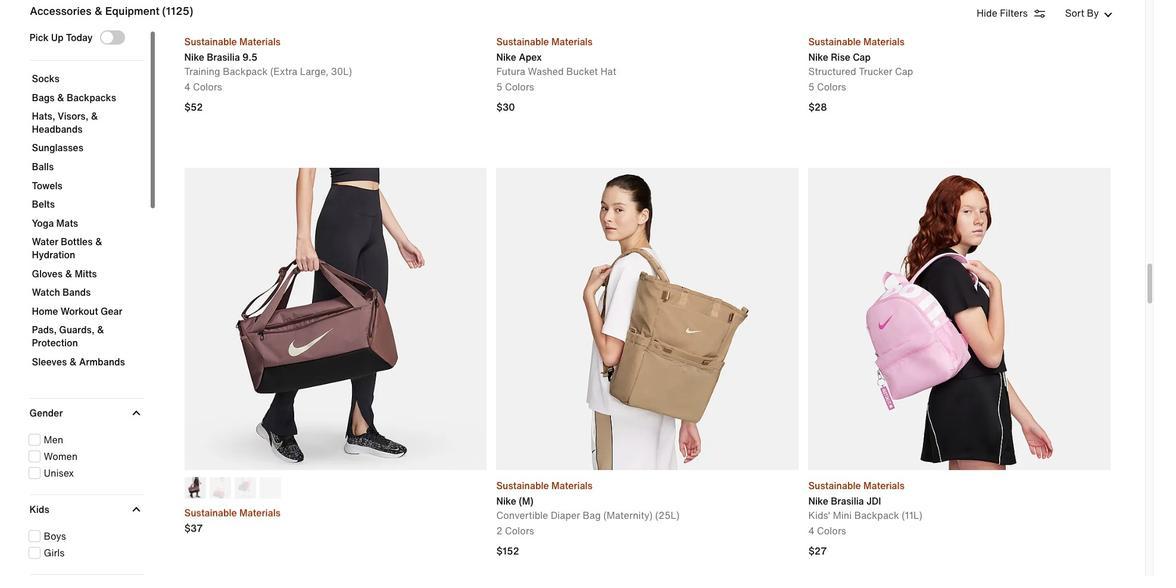 Task type: vqa. For each thing, say whether or not it's contained in the screenshot.
Klarna
no



Task type: describe. For each thing, give the bounding box(es) containing it.
sustainable materials nike brasilia jdi kids' mini backpack (11l)
[[809, 479, 923, 523]]

sunglasses link
[[32, 141, 142, 161]]

sustainable for nike apex
[[497, 34, 549, 49]]

black/black/white image
[[234, 478, 256, 499]]

nike brasilia 9.5 training backpack (extra large, 30l) image
[[184, 0, 487, 26]]

bags & backpacks link
[[32, 90, 142, 110]]

watch
[[32, 285, 60, 300]]

backpacks
[[67, 90, 116, 105]]

workout
[[61, 304, 98, 319]]

training backpack (extra large, 30l) link
[[184, 64, 352, 79]]

& right the bottles
[[95, 235, 102, 249]]

nike for nike brasilia jdi
[[809, 494, 829, 509]]

sustainable materials nike rise cap structured trucker cap
[[809, 34, 914, 79]]

hide filters button
[[977, 5, 1062, 21]]

hats,
[[32, 109, 55, 123]]

structured trucker cap link
[[809, 64, 914, 79]]

$28
[[809, 100, 827, 114]]

chevron image for sort by
[[1104, 11, 1113, 19]]

sustainable for nike rise cap
[[809, 34, 861, 49]]

kids group
[[27, 530, 144, 561]]

mini
[[833, 509, 852, 523]]

gender group
[[27, 433, 144, 481]]

pick
[[29, 30, 49, 45]]

socks
[[32, 71, 60, 86]]

convertible
[[497, 509, 549, 523]]

sort by
[[1066, 6, 1100, 20]]

materials for nike (m)
[[552, 479, 593, 493]]

smokey mauve/black/metallic silver image
[[184, 478, 206, 499]]

hide
[[977, 6, 998, 20]]

university red/black/white image
[[209, 478, 231, 499]]

home
[[32, 304, 58, 319]]

today
[[66, 30, 93, 45]]

women
[[44, 450, 78, 464]]

$27 link down kids'
[[809, 544, 830, 559]]

& left mitts on the top left
[[65, 267, 72, 281]]

pads, guards, & protection link
[[32, 323, 142, 356]]

$30
[[497, 100, 515, 114]]

gender button
[[29, 399, 142, 428]]

gloves & mitts link
[[32, 267, 142, 287]]

large,
[[300, 64, 329, 79]]

$30 link down futura
[[497, 100, 518, 114]]

boys
[[44, 530, 66, 544]]

yoga mats link
[[32, 216, 142, 236]]

guards,
[[59, 323, 95, 337]]

accessories
[[29, 3, 91, 19]]

pick up today
[[29, 30, 93, 45]]

sustainable materials $37
[[184, 507, 281, 537]]

water bottles & hydration link
[[32, 235, 142, 268]]

watch bands link
[[32, 285, 142, 305]]

sort by button
[[1062, 6, 1116, 20]]

yoga
[[32, 216, 54, 230]]

nike brasilia jdi link
[[809, 494, 923, 509]]

Filter for Men checkbox
[[28, 433, 140, 448]]

materials for nike rise cap
[[864, 34, 905, 49]]

gender
[[29, 406, 63, 421]]

home workout gear link
[[32, 304, 142, 324]]

balls
[[32, 160, 54, 174]]

towels
[[32, 178, 63, 193]]

Filter for Boys checkbox
[[28, 530, 140, 544]]

& left equipment
[[94, 3, 102, 19]]

Filter for Girls checkbox
[[28, 546, 140, 561]]

bucket
[[567, 64, 598, 79]]

0 horizontal spatial cap
[[853, 50, 871, 64]]

mitts
[[75, 267, 97, 281]]

belts link
[[32, 197, 142, 217]]

kids button
[[29, 496, 142, 524]]

sort by element
[[977, 5, 1116, 21]]

kids
[[29, 503, 49, 517]]

nike brasilia 9.5 link
[[184, 50, 352, 64]]

nike (m) link
[[497, 494, 680, 509]]

& right sleeves
[[69, 355, 77, 369]]

futura
[[497, 64, 526, 79]]

apex
[[519, 50, 542, 64]]

$52 link down 30l)
[[184, 100, 487, 114]]

nike brasilia training duffel bag (small, 41l) image
[[184, 168, 487, 471]]

$52
[[184, 100, 203, 114]]

pads,
[[32, 323, 57, 337]]

girls
[[44, 546, 65, 561]]

men
[[44, 433, 63, 448]]

balls link
[[32, 160, 142, 180]]

unisex
[[44, 467, 74, 481]]

futura washed bucket hat link
[[497, 64, 617, 79]]



Task type: locate. For each thing, give the bounding box(es) containing it.
towels link
[[32, 178, 142, 199]]

brasilia for mini
[[831, 494, 864, 509]]

hats, visors, & headbands link
[[32, 109, 142, 142]]

visors,
[[58, 109, 88, 123]]

chevron image up "filter for boys" checkbox
[[132, 506, 140, 514]]

materials inside sustainable materials $37
[[240, 507, 281, 521]]

nike left the rise
[[809, 50, 829, 64]]

chevron image inside sort by dropdown button
[[1104, 11, 1113, 19]]

sustainable inside sustainable materials $37
[[184, 507, 237, 521]]

sunglasses
[[32, 141, 83, 155]]

& right bags
[[57, 90, 64, 105]]

sustainable inside sustainable materials nike brasilia jdi kids' mini backpack (11l)
[[809, 479, 861, 493]]

$28 link
[[809, 100, 1111, 114], [809, 100, 830, 114]]

armbands
[[79, 355, 125, 369]]

materials for nike apex
[[552, 34, 593, 49]]

$152
[[497, 544, 520, 559]]

nike left (m)
[[497, 494, 517, 509]]

filters
[[1001, 6, 1028, 20]]

materials up nike apex link
[[552, 34, 593, 49]]

belts
[[32, 197, 55, 212]]

materials for nike brasilia jdi
[[864, 479, 905, 493]]

nike inside sustainable materials nike apex futura washed bucket hat
[[497, 50, 517, 64]]

0 horizontal spatial brasilia
[[207, 50, 240, 64]]

chevron image inside "kids" dropdown button
[[132, 506, 140, 514]]

brasilia left 9.5
[[207, 50, 240, 64]]

filter for {text} element
[[27, 30, 144, 577]]

materials
[[240, 34, 281, 49], [552, 34, 593, 49], [864, 34, 905, 49], [552, 479, 593, 493], [864, 479, 905, 493], [240, 507, 281, 521]]

30l)
[[331, 64, 352, 79]]

nike for nike brasilia 9.5
[[184, 50, 204, 64]]

brasilia
[[207, 50, 240, 64], [831, 494, 864, 509]]

training
[[184, 64, 220, 79]]

trucker
[[859, 64, 893, 79]]

materials for nike brasilia 9.5
[[240, 34, 281, 49]]

sustainable inside sustainable materials nike apex futura washed bucket hat
[[497, 34, 549, 49]]

sustainable for nike (m)
[[497, 479, 549, 493]]

Filter for Unisex button
[[28, 467, 140, 481]]

socks bags & backpacks hats, visors, & headbands sunglasses balls towels belts yoga mats water bottles & hydration gloves & mitts watch bands home workout gear pads, guards, & protection sleeves & armbands
[[32, 71, 125, 369]]

brasilia for backpack
[[207, 50, 240, 64]]

sustainable inside sustainable materials nike brasilia 9.5 training backpack (extra large, 30l)
[[184, 34, 237, 49]]

bands
[[63, 285, 91, 300]]

gloves
[[32, 267, 63, 281]]

sustainable materials nike apex futura washed bucket hat
[[497, 34, 617, 79]]

water
[[32, 235, 58, 249]]

&
[[94, 3, 102, 19], [57, 90, 64, 105], [91, 109, 98, 123], [95, 235, 102, 249], [65, 267, 72, 281], [97, 323, 104, 337], [69, 355, 77, 369]]

$30 link down hat on the right of the page
[[497, 100, 799, 114]]

kids'
[[809, 509, 831, 523]]

sustainable for nike brasilia jdi
[[809, 479, 861, 493]]

materials inside sustainable materials nike (m) convertible diaper bag (maternity) (25l)
[[552, 479, 593, 493]]

$52 link down training
[[184, 100, 206, 114]]

gear
[[101, 304, 122, 319]]

(m)
[[519, 494, 534, 509]]

sustainable up apex
[[497, 34, 549, 49]]

bottles
[[61, 235, 93, 249]]

sustainable inside sustainable materials nike rise cap structured trucker cap
[[809, 34, 861, 49]]

materials up nike rise cap link
[[864, 34, 905, 49]]

headbands
[[32, 122, 83, 136]]

0 vertical spatial brasilia
[[207, 50, 240, 64]]

(1125)
[[162, 3, 193, 19]]

mats
[[56, 216, 78, 230]]

nike
[[184, 50, 204, 64], [497, 50, 517, 64], [809, 50, 829, 64], [497, 494, 517, 509], [809, 494, 829, 509]]

up
[[51, 30, 63, 45]]

cap right "trucker"
[[896, 64, 914, 79]]

backpack inside sustainable materials nike brasilia 9.5 training backpack (extra large, 30l)
[[223, 64, 268, 79]]

0 vertical spatial backpack
[[223, 64, 268, 79]]

0 vertical spatial chevron image
[[1104, 11, 1113, 19]]

chevron image right by
[[1104, 11, 1113, 19]]

sustainable up $37
[[184, 507, 237, 521]]

$30 link
[[497, 100, 799, 114], [497, 100, 518, 114]]

nike inside sustainable materials nike brasilia 9.5 training backpack (extra large, 30l)
[[184, 50, 204, 64]]

$152 link down convertible
[[497, 544, 523, 559]]

materials inside sustainable materials nike rise cap structured trucker cap
[[864, 34, 905, 49]]

hydration
[[32, 248, 75, 262]]

nike (m) convertible diaper bag (maternity) (25l) image
[[497, 168, 799, 471]]

washed
[[528, 64, 564, 79]]

nike rise cap structured trucker cap image
[[809, 0, 1111, 26]]

Filter for Women checkbox
[[28, 450, 140, 464]]

materials up 'nike (m)' "link" on the bottom of page
[[552, 479, 593, 493]]

nike left mini
[[809, 494, 829, 509]]

backpack right mini
[[855, 509, 900, 523]]

diaper
[[551, 509, 580, 523]]

sleeves & armbands link
[[32, 355, 142, 375]]

(11l)
[[902, 509, 923, 523]]

(maternity)
[[604, 509, 653, 523]]

sustainable up training
[[184, 34, 237, 49]]

sustainable materials nike brasilia 9.5 training backpack (extra large, 30l)
[[184, 34, 352, 79]]

kids' mini backpack (11l) link
[[809, 509, 923, 523]]

9.5
[[243, 50, 258, 64]]

equipment
[[105, 3, 159, 19]]

nike down (1125)
[[184, 50, 204, 64]]

sustainable for nike brasilia 9.5
[[184, 34, 237, 49]]

$37 link
[[184, 523, 487, 537], [184, 523, 206, 537]]

$27
[[809, 544, 827, 559]]

sustainable up (m)
[[497, 479, 549, 493]]

socks link
[[32, 71, 142, 92]]

1 vertical spatial chevron image
[[132, 506, 140, 514]]

sustainable up the rise
[[809, 34, 861, 49]]

nike inside sustainable materials nike brasilia jdi kids' mini backpack (11l)
[[809, 494, 829, 509]]

materials down midnight navy/black/white image
[[240, 507, 281, 521]]

(25l)
[[656, 509, 680, 523]]

materials inside sustainable materials nike brasilia jdi kids' mini backpack (11l)
[[864, 479, 905, 493]]

nike for nike (m)
[[497, 494, 517, 509]]

& down backpacks
[[91, 109, 98, 123]]

sustainable inside sustainable materials nike (m) convertible diaper bag (maternity) (25l)
[[497, 479, 549, 493]]

convertible diaper bag (maternity) (25l) link
[[497, 509, 680, 523]]

midnight navy/black/white image
[[259, 478, 281, 499]]

accessories & equipment (1125)
[[29, 3, 193, 19]]

nike inside sustainable materials nike (m) convertible diaper bag (maternity) (25l)
[[497, 494, 517, 509]]

materials up jdi
[[864, 479, 905, 493]]

1 vertical spatial brasilia
[[831, 494, 864, 509]]

nike apex link
[[497, 50, 617, 64]]

sort
[[1066, 6, 1085, 20]]

materials inside sustainable materials nike brasilia 9.5 training backpack (extra large, 30l)
[[240, 34, 281, 49]]

cap right the rise
[[853, 50, 871, 64]]

$152 link
[[497, 544, 799, 559], [497, 544, 523, 559]]

nike for nike rise cap
[[809, 50, 829, 64]]

structured
[[809, 64, 857, 79]]

sustainable materials nike (m) convertible diaper bag (maternity) (25l)
[[497, 479, 680, 523]]

sustainable up mini
[[809, 479, 861, 493]]

$152 link down (maternity)
[[497, 544, 799, 559]]

chevron image
[[132, 409, 140, 418]]

0 horizontal spatial chevron image
[[132, 506, 140, 514]]

$37
[[184, 523, 203, 537]]

0 horizontal spatial backpack
[[223, 64, 268, 79]]

jdi
[[867, 494, 882, 509]]

rise
[[831, 50, 851, 64]]

bags
[[32, 90, 55, 105]]

protection
[[32, 336, 78, 350]]

brasilia left jdi
[[831, 494, 864, 509]]

nike for nike apex
[[497, 50, 517, 64]]

& down gear
[[97, 323, 104, 337]]

materials inside sustainable materials nike apex futura washed bucket hat
[[552, 34, 593, 49]]

1 horizontal spatial chevron image
[[1104, 11, 1113, 19]]

materials up nike brasilia 9.5 link at top
[[240, 34, 281, 49]]

1 horizontal spatial brasilia
[[831, 494, 864, 509]]

1 vertical spatial backpack
[[855, 509, 900, 523]]

filter ds image
[[1033, 7, 1047, 21]]

chevron image
[[1104, 11, 1113, 19], [132, 506, 140, 514]]

backpack left (extra on the top of page
[[223, 64, 268, 79]]

$27 link down (11l)
[[809, 544, 1111, 559]]

(extra
[[270, 64, 298, 79]]

hide filters
[[977, 6, 1028, 20]]

$27 link
[[809, 544, 1111, 559], [809, 544, 830, 559]]

1 horizontal spatial backpack
[[855, 509, 900, 523]]

chevron image for kids
[[132, 506, 140, 514]]

backpack
[[223, 64, 268, 79], [855, 509, 900, 523]]

nike left apex
[[497, 50, 517, 64]]

brasilia inside sustainable materials nike brasilia 9.5 training backpack (extra large, 30l)
[[207, 50, 240, 64]]

$52 link
[[184, 100, 487, 114], [184, 100, 206, 114]]

brasilia inside sustainable materials nike brasilia jdi kids' mini backpack (11l)
[[831, 494, 864, 509]]

hat
[[601, 64, 617, 79]]

backpack inside sustainable materials nike brasilia jdi kids' mini backpack (11l)
[[855, 509, 900, 523]]

nike inside sustainable materials nike rise cap structured trucker cap
[[809, 50, 829, 64]]

nike brasilia jdi kids' mini backpack (11l) image
[[809, 168, 1111, 471]]

by
[[1088, 6, 1100, 20]]

1 horizontal spatial cap
[[896, 64, 914, 79]]



